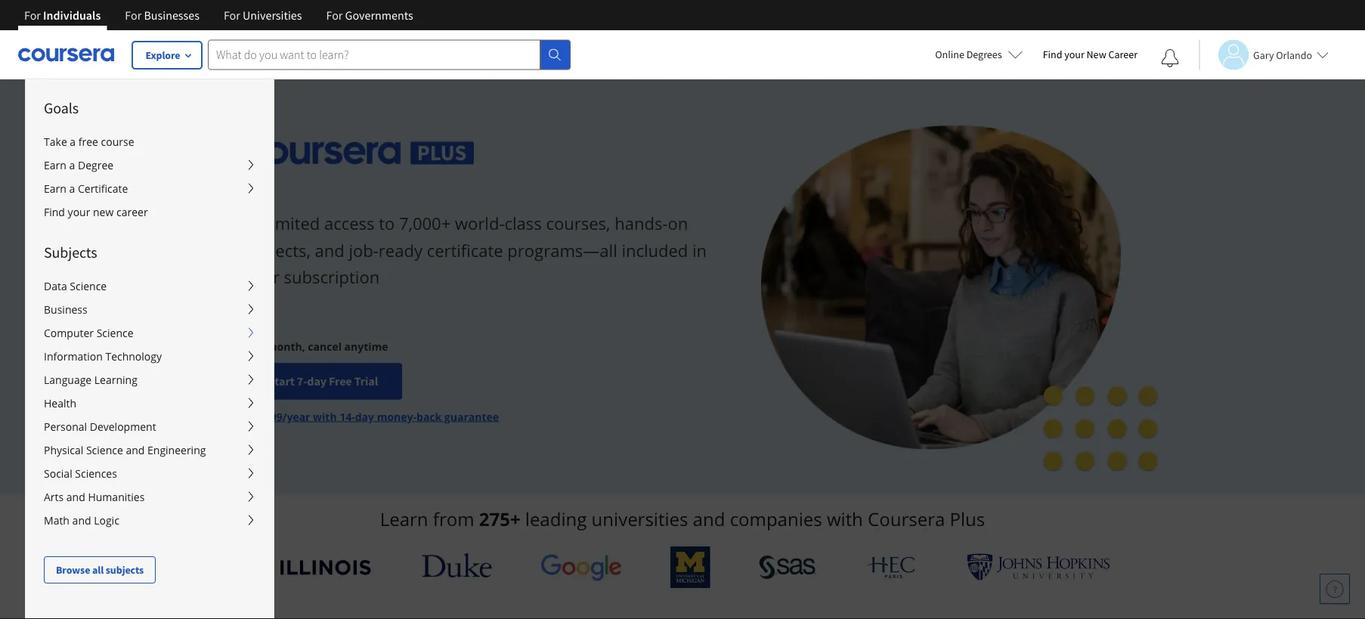 Task type: describe. For each thing, give the bounding box(es) containing it.
find your new career
[[1043, 48, 1138, 61]]

for for individuals
[[24, 8, 41, 23]]

7,000+
[[399, 212, 451, 235]]

online degrees button
[[923, 38, 1035, 71]]

degrees
[[967, 48, 1002, 61]]

coursera image
[[18, 43, 114, 67]]

$59
[[244, 339, 262, 353]]

learn from 275+ leading universities and companies with coursera plus
[[380, 507, 985, 531]]

certificate
[[427, 239, 503, 261]]

for for businesses
[[125, 8, 142, 23]]

orlando
[[1276, 48, 1312, 62]]

projects,
[[244, 239, 311, 261]]

sas image
[[759, 555, 817, 579]]

for universities
[[224, 8, 302, 23]]

$399
[[258, 409, 282, 423]]

explore button
[[132, 42, 202, 69]]

/year
[[282, 409, 310, 423]]

new
[[1087, 48, 1106, 61]]

anytime
[[344, 339, 388, 353]]

on
[[668, 212, 688, 235]]

courses,
[[546, 212, 610, 235]]

companies
[[730, 507, 822, 531]]

class
[[505, 212, 542, 235]]

governments
[[345, 8, 413, 23]]

0 horizontal spatial with
[[313, 409, 337, 423]]

1 vertical spatial with
[[827, 507, 863, 531]]

banner navigation
[[12, 0, 425, 30]]

duke university image
[[422, 553, 492, 578]]

1 horizontal spatial day
[[355, 409, 374, 423]]

hands-
[[615, 212, 668, 235]]

explore
[[145, 48, 180, 62]]

online
[[935, 48, 964, 61]]

unlimited access to 7,000+ world-class courses, hands-on projects, and job-ready certificate programs—all included in your subscription
[[244, 212, 707, 288]]

back
[[417, 409, 442, 423]]

businesses
[[144, 8, 199, 23]]

for individuals
[[24, 8, 101, 23]]

learn
[[380, 507, 428, 531]]

day inside button
[[307, 374, 327, 389]]

show notifications image
[[1161, 49, 1179, 67]]

online degrees
[[935, 48, 1002, 61]]

for for governments
[[326, 8, 343, 23]]

subscription
[[284, 265, 380, 288]]

unlimited
[[244, 212, 320, 235]]

guarantee
[[444, 409, 499, 423]]

free
[[329, 374, 352, 389]]

university of illinois at urbana-champaign image
[[255, 555, 373, 579]]

start 7-day free trial
[[268, 374, 378, 389]]

money-
[[377, 409, 417, 423]]



Task type: vqa. For each thing, say whether or not it's contained in the screenshot.
the rightmost YOUR
yes



Task type: locate. For each thing, give the bounding box(es) containing it.
universities
[[592, 507, 688, 531]]

gary orlando button
[[1199, 40, 1329, 70]]

1 vertical spatial day
[[355, 409, 374, 423]]

14-
[[340, 409, 355, 423]]

1 horizontal spatial your
[[1064, 48, 1085, 61]]

hec paris image
[[865, 552, 918, 583]]

your inside the find your new career link
[[1064, 48, 1085, 61]]

with left the 14- on the left bottom of page
[[313, 409, 337, 423]]

for for universities
[[224, 8, 240, 23]]

leading
[[525, 507, 587, 531]]

for left individuals
[[24, 8, 41, 23]]

find
[[1043, 48, 1062, 61]]

in
[[692, 239, 707, 261]]

coursera plus image
[[244, 142, 474, 165]]

0 horizontal spatial day
[[307, 374, 327, 389]]

for
[[24, 8, 41, 23], [125, 8, 142, 23], [224, 8, 240, 23], [326, 8, 343, 23]]

university of michigan image
[[671, 547, 710, 588]]

for businesses
[[125, 8, 199, 23]]

4 for from the left
[[326, 8, 343, 23]]

world-
[[455, 212, 505, 235]]

plus
[[950, 507, 985, 531]]

included
[[622, 239, 688, 261]]

programs—all
[[507, 239, 617, 261]]

gary orlando
[[1253, 48, 1312, 62]]

0 horizontal spatial and
[[315, 239, 344, 261]]

day left money- at the bottom left
[[355, 409, 374, 423]]

johns hopkins university image
[[967, 553, 1110, 581]]

trial
[[354, 374, 378, 389]]

1 vertical spatial your
[[244, 265, 280, 288]]

/month,
[[262, 339, 305, 353]]

google image
[[540, 553, 622, 581]]

job-
[[349, 239, 379, 261]]

or
[[244, 409, 256, 423]]

2 for from the left
[[125, 8, 142, 23]]

start
[[268, 374, 295, 389]]

with left coursera
[[827, 507, 863, 531]]

individuals
[[43, 8, 101, 23]]

1 for from the left
[[24, 8, 41, 23]]

your down projects,
[[244, 265, 280, 288]]

What do you want to learn? text field
[[208, 40, 540, 70]]

cancel
[[308, 339, 342, 353]]

for governments
[[326, 8, 413, 23]]

and inside unlimited access to 7,000+ world-class courses, hands-on projects, and job-ready certificate programs—all included in your subscription
[[315, 239, 344, 261]]

0 vertical spatial and
[[315, 239, 344, 261]]

None search field
[[208, 40, 571, 70]]

0 vertical spatial with
[[313, 409, 337, 423]]

your
[[1064, 48, 1085, 61], [244, 265, 280, 288]]

or $399 /year with 14-day money-back guarantee
[[244, 409, 499, 423]]

from
[[433, 507, 474, 531]]

0 horizontal spatial your
[[244, 265, 280, 288]]

0 vertical spatial day
[[307, 374, 327, 389]]

find your new career link
[[1035, 45, 1145, 64]]

access
[[324, 212, 375, 235]]

universities
[[243, 8, 302, 23]]

0 vertical spatial your
[[1064, 48, 1085, 61]]

your inside unlimited access to 7,000+ world-class courses, hands-on projects, and job-ready certificate programs—all included in your subscription
[[244, 265, 280, 288]]

1 horizontal spatial and
[[693, 507, 725, 531]]

1 vertical spatial and
[[693, 507, 725, 531]]

day left free
[[307, 374, 327, 389]]

career
[[1109, 48, 1138, 61]]

1 horizontal spatial with
[[827, 507, 863, 531]]

for left universities
[[224, 8, 240, 23]]

3 for from the left
[[224, 8, 240, 23]]

and
[[315, 239, 344, 261], [693, 507, 725, 531]]

for left businesses
[[125, 8, 142, 23]]

7-
[[297, 374, 307, 389]]

and up university of michigan image
[[693, 507, 725, 531]]

coursera
[[868, 507, 945, 531]]

help center image
[[1326, 580, 1344, 598]]

to
[[379, 212, 395, 235]]

your right find
[[1064, 48, 1085, 61]]

for left governments
[[326, 8, 343, 23]]

gary
[[1253, 48, 1274, 62]]

day
[[307, 374, 327, 389], [355, 409, 374, 423]]

and up subscription
[[315, 239, 344, 261]]

with
[[313, 409, 337, 423], [827, 507, 863, 531]]

start 7-day free trial button
[[244, 363, 402, 399]]

$59 /month, cancel anytime
[[244, 339, 388, 353]]

ready
[[379, 239, 423, 261]]

275+
[[479, 507, 520, 531]]



